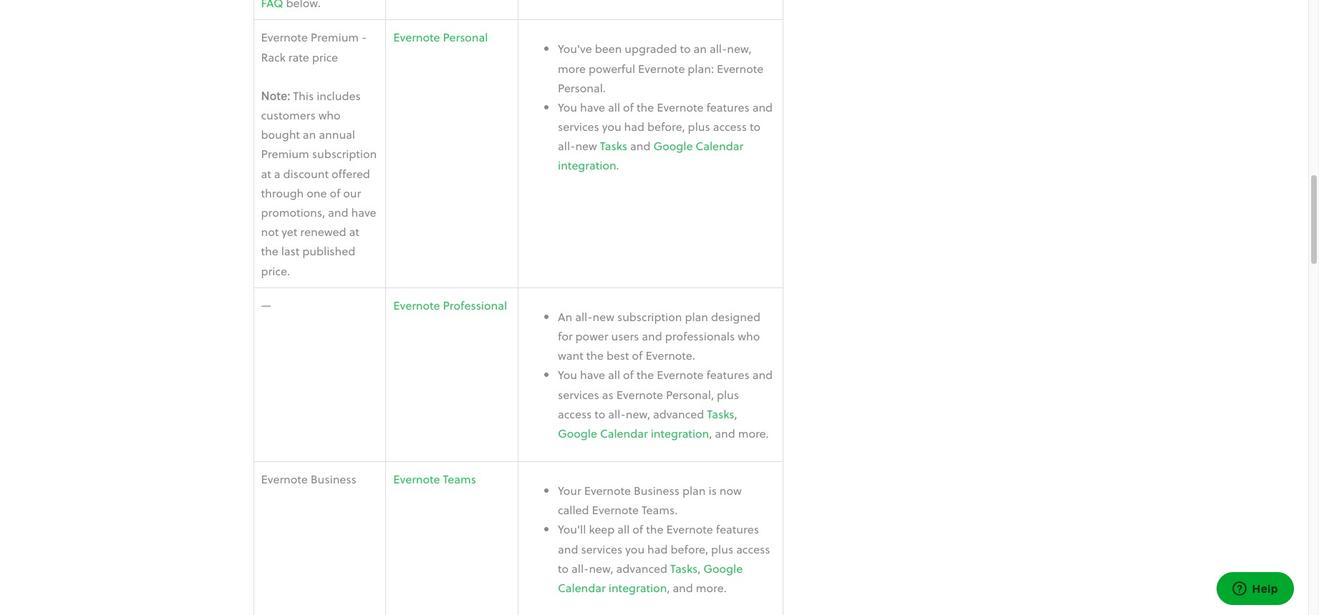 Task type: describe. For each thing, give the bounding box(es) containing it.
had for tasks ,
[[647, 541, 668, 558]]

bought
[[261, 126, 300, 143]]

evernote inside 'evernote premium - rack rate price'
[[261, 29, 308, 45]]

0 horizontal spatial at
[[261, 165, 271, 182]]

professionals
[[665, 328, 735, 344]]

tasks , google calendar integration , and more.
[[558, 406, 769, 442]]

your
[[558, 483, 581, 499]]

tasks for tasks ,
[[670, 561, 698, 577]]

and inside you have all of the evernote features and services as evernote personal, plus access to all-new, advanced
[[752, 367, 773, 383]]

of inside this includes customers who bought an annual premium subscription at a discount offered through one of our promotions, and have not yet renewed at the last published price.
[[330, 185, 340, 201]]

, and more.
[[667, 580, 727, 597]]

who inside an all-new subscription plan designed for power users and professionals who want the best of evernote.
[[738, 328, 760, 344]]

more. inside tasks , google calendar integration , and more.
[[738, 425, 769, 442]]

is
[[709, 483, 717, 499]]

new, for subscription
[[626, 406, 650, 422]]

evernote business
[[261, 471, 356, 488]]

upgraded
[[625, 40, 677, 57]]

rack
[[261, 48, 286, 65]]

tasks for tasks , google calendar integration , and more.
[[707, 406, 734, 422]]

subscription inside an all-new subscription plan designed for power users and professionals who want the best of evernote.
[[617, 308, 682, 325]]

all inside "you'll keep all of the evernote features and services you had before, plus access to all-new, advanced"
[[617, 522, 630, 538]]

access for you have all of the evernote features and services you had before, plus access to all-new
[[713, 118, 747, 135]]

subscription inside this includes customers who bought an annual premium subscription at a discount offered through one of our promotions, and have not yet renewed at the last published price.
[[312, 146, 377, 162]]

the for evernote teams
[[646, 522, 663, 538]]

evernote inside you have all of the evernote features and services you had before, plus access to all-new
[[657, 99, 704, 115]]

the inside this includes customers who bought an annual premium subscription at a discount offered through one of our promotions, and have not yet renewed at the last published price.
[[261, 243, 278, 260]]

a
[[274, 165, 280, 182]]

0 horizontal spatial more.
[[696, 580, 727, 597]]

business inside the your evernote business plan is now called evernote teams.
[[634, 483, 680, 499]]

designed
[[711, 308, 760, 325]]

all- inside you've been upgraded to an all-new, more powerful evernote plan: evernote personal.
[[710, 40, 727, 57]]

premium inside this includes customers who bought an annual premium subscription at a discount offered through one of our promotions, and have not yet renewed at the last published price.
[[261, 146, 309, 162]]

had for tasks and
[[624, 118, 645, 135]]

integration inside tasks , google calendar integration , and more.
[[651, 425, 709, 442]]

this includes customers who bought an annual premium subscription at a discount offered through one of our promotions, and have not yet renewed at the last published price.
[[261, 87, 380, 279]]

discount
[[283, 165, 329, 182]]

want
[[558, 347, 583, 364]]

have for evernote personal
[[580, 99, 605, 115]]

annual
[[319, 126, 355, 143]]

access for you have all of the evernote features and services as evernote personal, plus access to all-new, advanced
[[558, 406, 592, 422]]

you for keep
[[625, 541, 645, 558]]

tasks ,
[[670, 561, 703, 577]]

an all-new subscription plan designed for power users and professionals who want the best of evernote.
[[558, 308, 760, 364]]

tasks and
[[600, 138, 653, 154]]

evernote teams
[[393, 471, 476, 488]]

the inside an all-new subscription plan designed for power users and professionals who want the best of evernote.
[[586, 347, 604, 364]]

plus for tasks , google calendar integration , and more.
[[717, 386, 739, 403]]

price
[[312, 48, 338, 65]]

plan inside an all-new subscription plan designed for power users and professionals who want the best of evernote.
[[685, 308, 708, 325]]

you've been upgraded to an all-new, more powerful evernote plan: evernote personal.
[[558, 40, 764, 96]]

to for your evernote business plan is now called evernote teams.
[[558, 561, 569, 577]]

plan:
[[688, 60, 714, 76]]

personal.
[[558, 79, 606, 96]]

evernote professional link
[[393, 297, 507, 314]]

google calendar integration for tasks and
[[558, 138, 743, 174]]

as
[[602, 386, 614, 403]]

premium inside 'evernote premium - rack rate price'
[[311, 29, 359, 45]]

new, for plan
[[589, 561, 613, 577]]

now
[[720, 483, 742, 499]]

to inside you've been upgraded to an all-new, more powerful evernote plan: evernote personal.
[[680, 40, 691, 57]]

our
[[343, 185, 361, 201]]

you've
[[558, 40, 592, 57]]

all- inside an all-new subscription plan designed for power users and professionals who want the best of evernote.
[[575, 308, 593, 325]]

evernote professional
[[393, 297, 507, 313]]

services inside "you'll keep all of the evernote features and services you had before, plus access to all-new, advanced"
[[581, 541, 622, 558]]

have for evernote professional
[[580, 367, 605, 383]]

access for you'll keep all of the evernote features and services you had before, plus access to all-new, advanced
[[736, 541, 770, 558]]

keep
[[589, 522, 615, 538]]

all- for you've been upgraded to an all-new, more powerful evernote plan: evernote personal.
[[558, 138, 575, 154]]

integration for your evernote business plan is now called evernote teams.
[[609, 580, 667, 597]]

to for an all-new subscription plan designed for power users and professionals who want the best of evernote.
[[595, 406, 605, 422]]

renewed
[[300, 224, 346, 240]]

calendar for you've been upgraded to an all-new, more powerful evernote plan: evernote personal.
[[696, 138, 743, 154]]

yet
[[282, 224, 297, 240]]

to for you've been upgraded to an all-new, more powerful evernote plan: evernote personal.
[[750, 118, 761, 135]]

this
[[293, 87, 314, 104]]

google calendar integration link for tasks and
[[558, 138, 743, 174]]

evernote personal link
[[393, 29, 488, 46]]

teams.
[[642, 502, 678, 519]]

google for evernote
[[703, 561, 743, 577]]

and inside tasks , google calendar integration , and more.
[[715, 425, 735, 442]]

you have all of the evernote features and services you had before, plus access to all-new
[[558, 99, 773, 154]]

and inside you have all of the evernote features and services you had before, plus access to all-new
[[752, 99, 773, 115]]

for
[[558, 328, 573, 344]]

an inside you've been upgraded to an all-new, more powerful evernote plan: evernote personal.
[[694, 40, 707, 57]]

have inside this includes customers who bought an annual premium subscription at a discount offered through one of our promotions, and have not yet renewed at the last published price.
[[351, 204, 376, 221]]

services for personal.
[[558, 118, 599, 135]]

all for personal.
[[608, 99, 620, 115]]

evernote premium - rack rate price
[[261, 29, 370, 65]]

and inside this includes customers who bought an annual premium subscription at a discount offered through one of our promotions, and have not yet renewed at the last published price.
[[328, 204, 348, 221]]

of inside an all-new subscription plan designed for power users and professionals who want the best of evernote.
[[632, 347, 643, 364]]

evernote personal
[[393, 29, 488, 45]]

.
[[616, 157, 619, 174]]

before, for and
[[647, 118, 685, 135]]



Task type: locate. For each thing, give the bounding box(es) containing it.
1 vertical spatial tasks link
[[707, 406, 734, 423]]

before, for ,
[[671, 541, 708, 558]]

had inside "you'll keep all of the evernote features and services you had before, plus access to all-new, advanced"
[[647, 541, 668, 558]]

services down keep
[[581, 541, 622, 558]]

tasks link up .
[[600, 138, 627, 155]]

0 horizontal spatial subscription
[[312, 146, 377, 162]]

new up power
[[593, 308, 614, 325]]

3 google calendar integration link from the top
[[558, 561, 743, 597]]

at right renewed
[[349, 224, 359, 240]]

2 vertical spatial tasks link
[[670, 561, 698, 578]]

features inside you have all of the evernote features and services you had before, plus access to all-new
[[706, 99, 750, 115]]

1 vertical spatial google calendar integration
[[558, 561, 743, 597]]

services
[[558, 118, 599, 135], [558, 386, 599, 403], [581, 541, 622, 558]]

2 vertical spatial google calendar integration link
[[558, 561, 743, 597]]

price.
[[261, 263, 290, 279]]

plus up , and more. at bottom right
[[711, 541, 733, 558]]

new, inside "you'll keep all of the evernote features and services you had before, plus access to all-new, advanced"
[[589, 561, 613, 577]]

tasks link for tasks , google calendar integration , and more.
[[707, 406, 734, 423]]

integration for you've been upgraded to an all-new, more powerful evernote plan: evernote personal.
[[558, 157, 616, 174]]

to inside you have all of the evernote features and services as evernote personal, plus access to all-new, advanced
[[595, 406, 605, 422]]

tasks link for tasks ,
[[670, 561, 698, 578]]

all for want
[[608, 367, 620, 383]]

1 vertical spatial had
[[647, 541, 668, 558]]

integration down tasks and
[[558, 157, 616, 174]]

before, inside you have all of the evernote features and services you had before, plus access to all-new
[[647, 118, 685, 135]]

of
[[623, 99, 634, 115], [330, 185, 340, 201], [632, 347, 643, 364], [623, 367, 634, 383], [633, 522, 643, 538]]

1 vertical spatial access
[[558, 406, 592, 422]]

0 vertical spatial advanced
[[653, 406, 704, 422]]

power
[[575, 328, 608, 344]]

had up tasks and
[[624, 118, 645, 135]]

an
[[558, 308, 572, 325]]

1 vertical spatial at
[[349, 224, 359, 240]]

and inside "you'll keep all of the evernote features and services you had before, plus access to all-new, advanced"
[[558, 541, 578, 558]]

plan left the is
[[682, 483, 706, 499]]

of for evernote personal
[[623, 99, 634, 115]]

0 vertical spatial more.
[[738, 425, 769, 442]]

1 vertical spatial more.
[[696, 580, 727, 597]]

0 vertical spatial access
[[713, 118, 747, 135]]

all inside you have all of the evernote features and services as evernote personal, plus access to all-new, advanced
[[608, 367, 620, 383]]

more. down the tasks ,
[[696, 580, 727, 597]]

plan up professionals in the bottom right of the page
[[685, 308, 708, 325]]

1 horizontal spatial google
[[653, 138, 693, 154]]

the inside "you'll keep all of the evernote features and services you had before, plus access to all-new, advanced"
[[646, 522, 663, 538]]

new,
[[727, 40, 752, 57], [626, 406, 650, 422], [589, 561, 613, 577]]

1 vertical spatial advanced
[[616, 561, 667, 577]]

have
[[580, 99, 605, 115], [351, 204, 376, 221], [580, 367, 605, 383]]

2 google calendar integration from the top
[[558, 561, 743, 597]]

all- for your evernote business plan is now called evernote teams.
[[571, 561, 589, 577]]

you down want
[[558, 367, 577, 383]]

of for evernote teams
[[633, 522, 643, 538]]

plus
[[688, 118, 710, 135], [717, 386, 739, 403], [711, 541, 733, 558]]

all- up plan:
[[710, 40, 727, 57]]

0 vertical spatial had
[[624, 118, 645, 135]]

0 horizontal spatial google
[[558, 425, 597, 442]]

1 vertical spatial integration
[[651, 425, 709, 442]]

called
[[558, 502, 589, 519]]

0 horizontal spatial business
[[311, 471, 356, 488]]

powerful
[[589, 60, 635, 76]]

you
[[602, 118, 621, 135], [625, 541, 645, 558]]

best
[[606, 347, 629, 364]]

services inside you have all of the evernote features and services as evernote personal, plus access to all-new, advanced
[[558, 386, 599, 403]]

users
[[611, 328, 639, 344]]

services for want
[[558, 386, 599, 403]]

1 vertical spatial new
[[593, 308, 614, 325]]

premium down bought
[[261, 146, 309, 162]]

features for evernote
[[706, 99, 750, 115]]

the inside you have all of the evernote features and services you had before, plus access to all-new
[[637, 99, 654, 115]]

0 horizontal spatial who
[[318, 107, 341, 123]]

1 you from the top
[[558, 99, 577, 115]]

2 vertical spatial tasks
[[670, 561, 698, 577]]

plus for tasks ,
[[711, 541, 733, 558]]

0 vertical spatial you
[[558, 99, 577, 115]]

1 google calendar integration from the top
[[558, 138, 743, 174]]

2 horizontal spatial tasks
[[707, 406, 734, 422]]

features inside you have all of the evernote features and services as evernote personal, plus access to all-new, advanced
[[706, 367, 750, 383]]

of up tasks and
[[623, 99, 634, 115]]

the inside you have all of the evernote features and services as evernote personal, plus access to all-new, advanced
[[637, 367, 654, 383]]

of right best
[[632, 347, 643, 364]]

you inside you have all of the evernote features and services you had before, plus access to all-new
[[602, 118, 621, 135]]

1 vertical spatial services
[[558, 386, 599, 403]]

access
[[713, 118, 747, 135], [558, 406, 592, 422], [736, 541, 770, 558]]

1 horizontal spatial subscription
[[617, 308, 682, 325]]

have down personal. at the left top of page
[[580, 99, 605, 115]]

google calendar integration link for tasks , google calendar integration , and more.
[[558, 425, 709, 442]]

the down not at the top left of the page
[[261, 243, 278, 260]]

advanced
[[653, 406, 704, 422], [616, 561, 667, 577]]

1 vertical spatial before,
[[671, 541, 708, 558]]

rate
[[288, 48, 309, 65]]

1 vertical spatial all
[[608, 367, 620, 383]]

0 vertical spatial tasks link
[[600, 138, 627, 155]]

new inside you have all of the evernote features and services you had before, plus access to all-new
[[575, 138, 597, 154]]

2 you from the top
[[558, 367, 577, 383]]

to
[[680, 40, 691, 57], [750, 118, 761, 135], [595, 406, 605, 422], [558, 561, 569, 577]]

not
[[261, 224, 279, 240]]

the for evernote professional
[[637, 367, 654, 383]]

advanced for evernote
[[653, 406, 704, 422]]

access down plan:
[[713, 118, 747, 135]]

you inside "you'll keep all of the evernote features and services you had before, plus access to all-new, advanced"
[[625, 541, 645, 558]]

professional
[[443, 297, 507, 313]]

1 vertical spatial plan
[[682, 483, 706, 499]]

1 horizontal spatial an
[[694, 40, 707, 57]]

who down designed
[[738, 328, 760, 344]]

access inside "you'll keep all of the evernote features and services you had before, plus access to all-new, advanced"
[[736, 541, 770, 558]]

personal,
[[666, 386, 714, 403]]

0 vertical spatial before,
[[647, 118, 685, 135]]

you up tasks and
[[602, 118, 621, 135]]

plus down plan:
[[688, 118, 710, 135]]

1 google calendar integration link from the top
[[558, 138, 743, 174]]

plus inside you have all of the evernote features and services as evernote personal, plus access to all-new, advanced
[[717, 386, 739, 403]]

plus inside you have all of the evernote features and services you had before, plus access to all-new
[[688, 118, 710, 135]]

0 vertical spatial have
[[580, 99, 605, 115]]

before,
[[647, 118, 685, 135], [671, 541, 708, 558]]

1 horizontal spatial you
[[625, 541, 645, 558]]

plus inside "you'll keep all of the evernote features and services you had before, plus access to all-new, advanced"
[[711, 541, 733, 558]]

1 horizontal spatial who
[[738, 328, 760, 344]]

2 vertical spatial plus
[[711, 541, 733, 558]]

2 vertical spatial have
[[580, 367, 605, 383]]

1 vertical spatial tasks
[[707, 406, 734, 422]]

1 horizontal spatial premium
[[311, 29, 359, 45]]

tasks link down personal,
[[707, 406, 734, 423]]

tasks link for tasks and
[[600, 138, 627, 155]]

the
[[637, 99, 654, 115], [261, 243, 278, 260], [586, 347, 604, 364], [637, 367, 654, 383], [646, 522, 663, 538]]

an left annual
[[303, 126, 316, 143]]

google calendar integration
[[558, 138, 743, 174], [558, 561, 743, 597]]

premium
[[311, 29, 359, 45], [261, 146, 309, 162]]

1 horizontal spatial business
[[634, 483, 680, 499]]

0 horizontal spatial new,
[[589, 561, 613, 577]]

you for you have all of the evernote features and services you had before, plus access to all-new
[[558, 99, 577, 115]]

-
[[362, 29, 367, 45]]

,
[[734, 406, 737, 422], [709, 425, 712, 442], [698, 561, 701, 577], [667, 580, 670, 597]]

all- down as on the bottom left
[[608, 406, 626, 422]]

1 vertical spatial premium
[[261, 146, 309, 162]]

0 vertical spatial new
[[575, 138, 597, 154]]

new
[[575, 138, 597, 154], [593, 308, 614, 325]]

google for been
[[653, 138, 693, 154]]

all- for an all-new subscription plan designed for power users and professionals who want the best of evernote.
[[608, 406, 626, 422]]

been
[[595, 40, 622, 57]]

and inside an all-new subscription plan designed for power users and professionals who want the best of evernote.
[[642, 328, 662, 344]]

offered
[[331, 165, 370, 182]]

1 vertical spatial google
[[558, 425, 597, 442]]

all- inside you have all of the evernote features and services you had before, plus access to all-new
[[558, 138, 575, 154]]

the down evernote.
[[637, 367, 654, 383]]

2 vertical spatial all
[[617, 522, 630, 538]]

features inside "you'll keep all of the evernote features and services you had before, plus access to all-new, advanced"
[[716, 522, 759, 538]]

the for evernote personal
[[637, 99, 654, 115]]

the down power
[[586, 347, 604, 364]]

advanced down personal,
[[653, 406, 704, 422]]

plan
[[685, 308, 708, 325], [682, 483, 706, 499]]

evernote
[[261, 29, 308, 45], [393, 29, 440, 45], [638, 60, 685, 76], [717, 60, 764, 76], [657, 99, 704, 115], [393, 297, 440, 313], [657, 367, 704, 383], [616, 386, 663, 403], [261, 471, 308, 488], [393, 471, 440, 488], [584, 483, 631, 499], [592, 502, 639, 519], [666, 522, 713, 538]]

2 vertical spatial calendar
[[558, 580, 606, 597]]

advanced for had
[[616, 561, 667, 577]]

0 vertical spatial all
[[608, 99, 620, 115]]

1 vertical spatial an
[[303, 126, 316, 143]]

access down want
[[558, 406, 592, 422]]

who inside this includes customers who bought an annual premium subscription at a discount offered through one of our promotions, and have not yet renewed at the last published price.
[[318, 107, 341, 123]]

tasks
[[600, 138, 627, 154], [707, 406, 734, 422], [670, 561, 698, 577]]

access down the now
[[736, 541, 770, 558]]

2 vertical spatial google
[[703, 561, 743, 577]]

all-
[[710, 40, 727, 57], [558, 138, 575, 154], [575, 308, 593, 325], [608, 406, 626, 422], [571, 561, 589, 577]]

an inside this includes customers who bought an annual premium subscription at a discount offered through one of our promotions, and have not yet renewed at the last published price.
[[303, 126, 316, 143]]

calendar for your evernote business plan is now called evernote teams.
[[558, 580, 606, 597]]

through
[[261, 185, 304, 201]]

0 horizontal spatial you
[[602, 118, 621, 135]]

you'll
[[558, 522, 586, 538]]

0 vertical spatial plus
[[688, 118, 710, 135]]

had down teams.
[[647, 541, 668, 558]]

tasks link
[[600, 138, 627, 155], [707, 406, 734, 423], [670, 561, 698, 578]]

0 vertical spatial at
[[261, 165, 271, 182]]

your evernote business plan is now called evernote teams.
[[558, 483, 742, 519]]

promotions,
[[261, 204, 325, 221]]

0 vertical spatial features
[[706, 99, 750, 115]]

an up plan:
[[694, 40, 707, 57]]

google calendar integration link for tasks ,
[[558, 561, 743, 597]]

of inside you have all of the evernote features and services as evernote personal, plus access to all-new, advanced
[[623, 367, 634, 383]]

1 vertical spatial features
[[706, 367, 750, 383]]

who
[[318, 107, 341, 123], [738, 328, 760, 344]]

0 vertical spatial premium
[[311, 29, 359, 45]]

more. up the now
[[738, 425, 769, 442]]

personal
[[443, 29, 488, 45]]

0 horizontal spatial had
[[624, 118, 645, 135]]

1 horizontal spatial at
[[349, 224, 359, 240]]

services inside you have all of the evernote features and services you had before, plus access to all-new
[[558, 118, 599, 135]]

evernote.
[[646, 347, 695, 364]]

0 vertical spatial plan
[[685, 308, 708, 325]]

1 vertical spatial subscription
[[617, 308, 682, 325]]

integration down personal,
[[651, 425, 709, 442]]

0 vertical spatial services
[[558, 118, 599, 135]]

you'll keep all of the evernote features and services you had before, plus access to all-new, advanced
[[558, 522, 770, 577]]

you down teams.
[[625, 541, 645, 558]]

advanced inside "you'll keep all of the evernote features and services you had before, plus access to all-new, advanced"
[[616, 561, 667, 577]]

evernote inside "you'll keep all of the evernote features and services you had before, plus access to all-new, advanced"
[[666, 522, 713, 538]]

all down powerful
[[608, 99, 620, 115]]

0 horizontal spatial tasks link
[[600, 138, 627, 155]]

all down best
[[608, 367, 620, 383]]

1 vertical spatial calendar
[[600, 425, 648, 442]]

have up as on the bottom left
[[580, 367, 605, 383]]

tasks link up , and more. at bottom right
[[670, 561, 698, 578]]

have inside you have all of the evernote features and services as evernote personal, plus access to all-new, advanced
[[580, 367, 605, 383]]

you down personal. at the left top of page
[[558, 99, 577, 115]]

published
[[302, 243, 355, 260]]

google
[[653, 138, 693, 154], [558, 425, 597, 442], [703, 561, 743, 577]]

2 horizontal spatial tasks link
[[707, 406, 734, 423]]

2 vertical spatial features
[[716, 522, 759, 538]]

the down teams.
[[646, 522, 663, 538]]

at
[[261, 165, 271, 182], [349, 224, 359, 240]]

new inside an all-new subscription plan designed for power users and professionals who want the best of evernote.
[[593, 308, 614, 325]]

you inside you have all of the evernote features and services as evernote personal, plus access to all-new, advanced
[[558, 367, 577, 383]]

0 vertical spatial who
[[318, 107, 341, 123]]

customers
[[261, 107, 316, 123]]

of down teams.
[[633, 522, 643, 538]]

have down our
[[351, 204, 376, 221]]

1 vertical spatial google calendar integration link
[[558, 425, 709, 442]]

last
[[281, 243, 300, 260]]

all- right an
[[575, 308, 593, 325]]

of left our
[[330, 185, 340, 201]]

access inside you have all of the evernote features and services as evernote personal, plus access to all-new, advanced
[[558, 406, 592, 422]]

features up personal,
[[706, 367, 750, 383]]

of inside you have all of the evernote features and services you had before, plus access to all-new
[[623, 99, 634, 115]]

tasks down personal,
[[707, 406, 734, 422]]

includes
[[317, 87, 361, 104]]

advanced left the tasks ,
[[616, 561, 667, 577]]

access inside you have all of the evernote features and services you had before, plus access to all-new
[[713, 118, 747, 135]]

0 vertical spatial integration
[[558, 157, 616, 174]]

0 vertical spatial calendar
[[696, 138, 743, 154]]

features down the now
[[716, 522, 759, 538]]

features for who
[[706, 367, 750, 383]]

and
[[752, 99, 773, 115], [630, 138, 651, 154], [328, 204, 348, 221], [642, 328, 662, 344], [752, 367, 773, 383], [715, 425, 735, 442], [558, 541, 578, 558], [673, 580, 693, 597]]

subscription
[[312, 146, 377, 162], [617, 308, 682, 325]]

1 vertical spatial plus
[[717, 386, 739, 403]]

note:
[[261, 87, 293, 104]]

integration
[[558, 157, 616, 174], [651, 425, 709, 442], [609, 580, 667, 597]]

2 horizontal spatial google
[[703, 561, 743, 577]]

0 vertical spatial an
[[694, 40, 707, 57]]

all- down you'll
[[571, 561, 589, 577]]

services down personal. at the left top of page
[[558, 118, 599, 135]]

calendar
[[696, 138, 743, 154], [600, 425, 648, 442], [558, 580, 606, 597]]

0 vertical spatial subscription
[[312, 146, 377, 162]]

tasks up .
[[600, 138, 627, 154]]

0 horizontal spatial tasks
[[600, 138, 627, 154]]

0 vertical spatial google calendar integration link
[[558, 138, 743, 174]]

1 vertical spatial have
[[351, 204, 376, 221]]

you for have
[[602, 118, 621, 135]]

1 vertical spatial new,
[[626, 406, 650, 422]]

google calendar integration link
[[558, 138, 743, 174], [558, 425, 709, 442], [558, 561, 743, 597]]

0 vertical spatial new,
[[727, 40, 752, 57]]

of for evernote professional
[[623, 367, 634, 383]]

before, up the tasks ,
[[671, 541, 708, 558]]

features
[[706, 99, 750, 115], [706, 367, 750, 383], [716, 522, 759, 538]]

more.
[[738, 425, 769, 442], [696, 580, 727, 597]]

before, up tasks and
[[647, 118, 685, 135]]

google calendar integration for tasks ,
[[558, 561, 743, 597]]

to inside "you'll keep all of the evernote features and services you had before, plus access to all-new, advanced"
[[558, 561, 569, 577]]

0 vertical spatial tasks
[[600, 138, 627, 154]]

premium up 'price'
[[311, 29, 359, 45]]

at left a at left
[[261, 165, 271, 182]]

all- left tasks and
[[558, 138, 575, 154]]

business
[[311, 471, 356, 488], [634, 483, 680, 499]]

0 horizontal spatial an
[[303, 126, 316, 143]]

had inside you have all of the evernote features and services you had before, plus access to all-new
[[624, 118, 645, 135]]

advanced inside you have all of the evernote features and services as evernote personal, plus access to all-new, advanced
[[653, 406, 704, 422]]

have inside you have all of the evernote features and services you had before, plus access to all-new
[[580, 99, 605, 115]]

services left as on the bottom left
[[558, 386, 599, 403]]

plan inside the your evernote business plan is now called evernote teams.
[[682, 483, 706, 499]]

you for you have all of the evernote features and services as evernote personal, plus access to all-new, advanced
[[558, 367, 577, 383]]

tasks up , and more. at bottom right
[[670, 561, 698, 577]]

0 vertical spatial google calendar integration
[[558, 138, 743, 174]]

1 horizontal spatial tasks link
[[670, 561, 698, 578]]

1 vertical spatial you
[[625, 541, 645, 558]]

new, inside you've been upgraded to an all-new, more powerful evernote plan: evernote personal.
[[727, 40, 752, 57]]

new, inside you have all of the evernote features and services as evernote personal, plus access to all-new, advanced
[[626, 406, 650, 422]]

more
[[558, 60, 586, 76]]

features down plan:
[[706, 99, 750, 115]]

of inside "you'll keep all of the evernote features and services you had before, plus access to all-new, advanced"
[[633, 522, 643, 538]]

1 horizontal spatial tasks
[[670, 561, 698, 577]]

teams
[[443, 471, 476, 488]]

all right keep
[[617, 522, 630, 538]]

subscription up 'users'
[[617, 308, 682, 325]]

had
[[624, 118, 645, 135], [647, 541, 668, 558]]

1 horizontal spatial more.
[[738, 425, 769, 442]]

before, inside "you'll keep all of the evernote features and services you had before, plus access to all-new, advanced"
[[671, 541, 708, 558]]

new left tasks and
[[575, 138, 597, 154]]

you have all of the evernote features and services as evernote personal, plus access to all-new, advanced
[[558, 367, 773, 422]]

1 horizontal spatial had
[[647, 541, 668, 558]]

1 horizontal spatial new,
[[626, 406, 650, 422]]

0 horizontal spatial premium
[[261, 146, 309, 162]]

all
[[608, 99, 620, 115], [608, 367, 620, 383], [617, 522, 630, 538]]

—
[[261, 297, 271, 313]]

2 vertical spatial new,
[[589, 561, 613, 577]]

you
[[558, 99, 577, 115], [558, 367, 577, 383]]

all- inside "you'll keep all of the evernote features and services you had before, plus access to all-new, advanced"
[[571, 561, 589, 577]]

all- inside you have all of the evernote features and services as evernote personal, plus access to all-new, advanced
[[608, 406, 626, 422]]

2 vertical spatial integration
[[609, 580, 667, 597]]

evernote teams link
[[393, 471, 476, 488]]

you inside you have all of the evernote features and services you had before, plus access to all-new
[[558, 99, 577, 115]]

tasks for tasks and
[[600, 138, 627, 154]]

all inside you have all of the evernote features and services you had before, plus access to all-new
[[608, 99, 620, 115]]

the down you've been upgraded to an all-new, more powerful evernote plan: evernote personal.
[[637, 99, 654, 115]]

tasks inside tasks , google calendar integration , and more.
[[707, 406, 734, 422]]

2 vertical spatial services
[[581, 541, 622, 558]]

plus right personal,
[[717, 386, 739, 403]]

2 google calendar integration link from the top
[[558, 425, 709, 442]]

0 vertical spatial you
[[602, 118, 621, 135]]

of down best
[[623, 367, 634, 383]]

integration down "you'll keep all of the evernote features and services you had before, plus access to all-new, advanced"
[[609, 580, 667, 597]]

to inside you have all of the evernote features and services you had before, plus access to all-new
[[750, 118, 761, 135]]

calendar inside tasks , google calendar integration , and more.
[[600, 425, 648, 442]]

2 vertical spatial access
[[736, 541, 770, 558]]

one
[[307, 185, 327, 201]]

plus for tasks and
[[688, 118, 710, 135]]

2 horizontal spatial new,
[[727, 40, 752, 57]]

0 vertical spatial google
[[653, 138, 693, 154]]

who up annual
[[318, 107, 341, 123]]

google inside tasks , google calendar integration , and more.
[[558, 425, 597, 442]]

1 vertical spatial who
[[738, 328, 760, 344]]

subscription up offered
[[312, 146, 377, 162]]

1 vertical spatial you
[[558, 367, 577, 383]]



Task type: vqa. For each thing, say whether or not it's contained in the screenshot.
promotions,
yes



